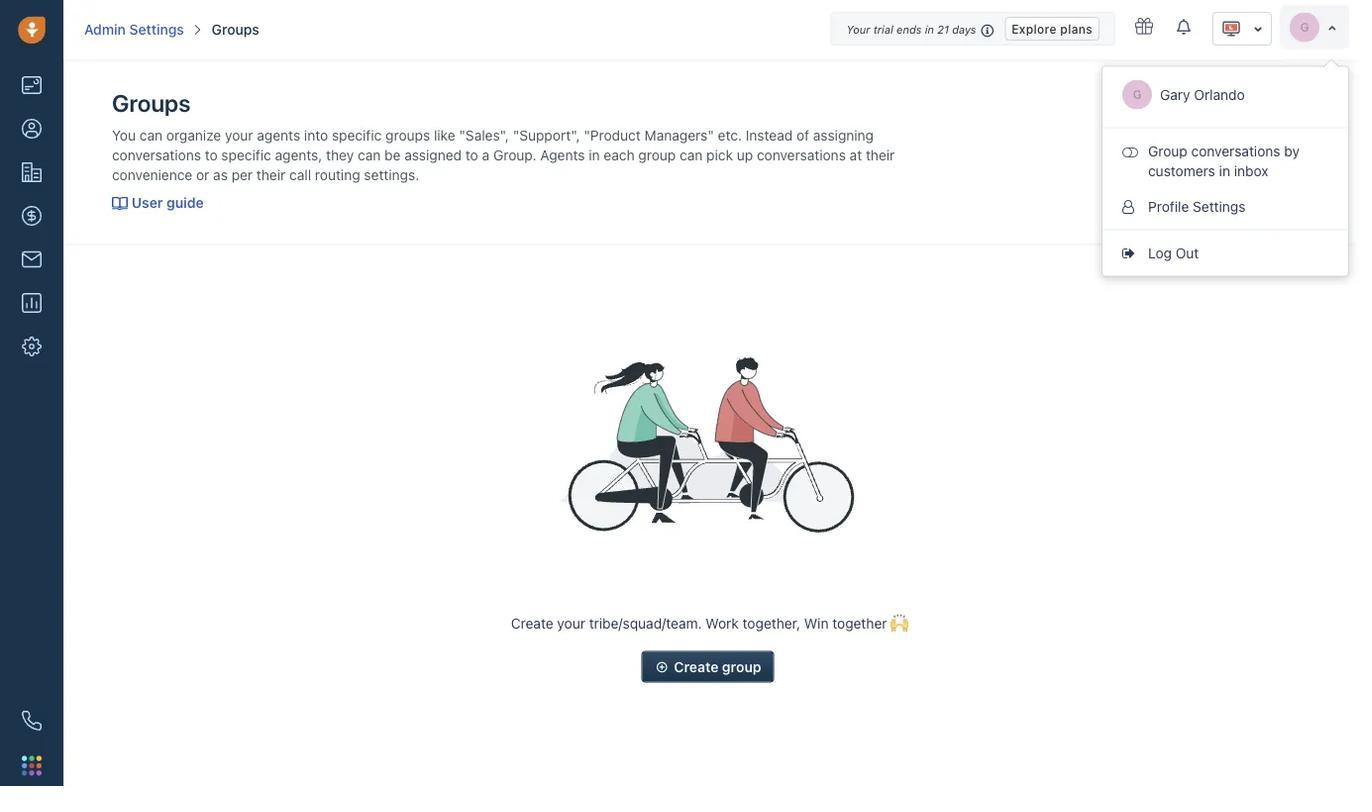 Task type: locate. For each thing, give the bounding box(es) containing it.
0 horizontal spatial to
[[205, 146, 218, 163]]

menu
[[1102, 66, 1349, 277]]

be
[[385, 146, 401, 163]]

2 horizontal spatial conversations
[[1191, 143, 1280, 159]]

your left tribe/squad/team.
[[557, 615, 585, 631]]

into
[[304, 127, 328, 143]]

their right at
[[866, 146, 895, 163]]

conversations up convenience
[[112, 146, 201, 163]]

in left the 21
[[925, 23, 934, 36]]

settings.
[[364, 166, 419, 183]]

your left the agents on the top of page
[[225, 127, 253, 143]]

your inside groups you can organize your agents into specific groups like "sales", "support", "product managers" etc. instead of assigning conversations to specific agents, they can be assigned to a group. agents in each group can pick up conversations at their convenience or as per their call routing settings.
[[225, 127, 253, 143]]

can left be at the top left of the page
[[358, 146, 381, 163]]

in left each
[[589, 146, 600, 163]]

0 horizontal spatial group
[[638, 146, 676, 163]]

like
[[434, 127, 455, 143]]

menu containing group conversations by customers in inbox
[[1102, 66, 1349, 277]]

can
[[139, 127, 163, 143], [358, 146, 381, 163], [680, 146, 703, 163]]

0 horizontal spatial your
[[225, 127, 253, 143]]

1 vertical spatial your
[[557, 615, 585, 631]]

conversations up the inbox
[[1191, 143, 1280, 159]]

0 horizontal spatial specific
[[221, 146, 271, 163]]

log
[[1148, 245, 1172, 261]]

🙌
[[891, 615, 905, 631]]

specific up per
[[221, 146, 271, 163]]

2 horizontal spatial can
[[680, 146, 703, 163]]

to left a
[[465, 146, 478, 163]]

your
[[225, 127, 253, 143], [557, 615, 585, 631]]

phone image
[[22, 711, 42, 731]]

conversations inside 'group conversations by customers in inbox'
[[1191, 143, 1280, 159]]

"sales",
[[459, 127, 509, 143]]

in inside groups you can organize your agents into specific groups like "sales", "support", "product managers" etc. instead of assigning conversations to specific agents, they can be assigned to a group. agents in each group can pick up conversations at their convenience or as per their call routing settings.
[[589, 146, 600, 163]]

settings
[[129, 21, 184, 38]]

1 horizontal spatial group
[[722, 659, 761, 675]]

plans
[[1060, 22, 1093, 35]]

create for create your tribe/squad/team. work together, win together 🙌
[[511, 615, 553, 631]]

to
[[205, 146, 218, 163], [465, 146, 478, 163]]

can down managers"
[[680, 146, 703, 163]]

to up or
[[205, 146, 218, 163]]

your
[[846, 23, 870, 36]]

their
[[866, 146, 895, 163], [256, 166, 286, 183]]

per
[[231, 166, 253, 183]]

groups you can organize your agents into specific groups like "sales", "support", "product managers" etc. instead of assigning conversations to specific agents, they can be assigned to a group. agents in each group can pick up conversations at their convenience or as per their call routing settings.
[[112, 89, 895, 183]]

0 vertical spatial specific
[[332, 127, 382, 143]]

"support",
[[513, 127, 580, 143]]

0 horizontal spatial groups
[[112, 89, 191, 117]]

conversations down of
[[757, 146, 846, 163]]

user guide link
[[112, 194, 204, 211]]

instead
[[746, 127, 793, 143]]

can right the you
[[139, 127, 163, 143]]

agents
[[540, 146, 585, 163]]

groups right settings
[[212, 21, 259, 38]]

1 horizontal spatial your
[[557, 615, 585, 631]]

group down work
[[722, 659, 761, 675]]

1 horizontal spatial conversations
[[757, 146, 846, 163]]

profile settings link
[[1103, 189, 1348, 224]]

groups up the you
[[112, 89, 191, 117]]

1 horizontal spatial to
[[465, 146, 478, 163]]

managers"
[[644, 127, 714, 143]]

customers
[[1148, 162, 1215, 179]]

1 horizontal spatial ic_arrow_down image
[[1327, 22, 1337, 34]]

1 horizontal spatial in
[[925, 23, 934, 36]]

groups
[[212, 21, 259, 38], [112, 89, 191, 117]]

group conversations by customers in inbox link
[[1103, 133, 1348, 189]]

0 vertical spatial their
[[866, 146, 895, 163]]

specific
[[332, 127, 382, 143], [221, 146, 271, 163]]

group inside the create group button
[[722, 659, 761, 675]]

user
[[132, 194, 163, 210]]

create
[[511, 615, 553, 631], [674, 659, 719, 675]]

1 vertical spatial groups
[[112, 89, 191, 117]]

conversations
[[1191, 143, 1280, 159], [112, 146, 201, 163], [757, 146, 846, 163]]

1 horizontal spatial groups
[[212, 21, 259, 38]]

0 vertical spatial create
[[511, 615, 553, 631]]

0 vertical spatial your
[[225, 127, 253, 143]]

2 horizontal spatial in
[[1219, 162, 1230, 179]]

your trial ends in 21 days
[[846, 23, 976, 36]]

each
[[604, 146, 635, 163]]

admin settings link
[[84, 20, 184, 40]]

create inside button
[[674, 659, 719, 675]]

missing translation "unavailable" for locale "en-us" image
[[1221, 19, 1241, 39]]

group
[[638, 146, 676, 163], [722, 659, 761, 675]]

freshworks switcher image
[[22, 756, 42, 776]]

0 horizontal spatial ic_arrow_down image
[[1253, 22, 1263, 36]]

specific up they
[[332, 127, 382, 143]]

agents,
[[275, 146, 322, 163]]

in
[[925, 23, 934, 36], [589, 146, 600, 163], [1219, 162, 1230, 179]]

their right per
[[256, 166, 286, 183]]

in left the inbox
[[1219, 162, 1230, 179]]

together
[[832, 615, 887, 631]]

assigned
[[404, 146, 462, 163]]

trial
[[873, 23, 893, 36]]

a
[[482, 146, 490, 163]]

or
[[196, 166, 209, 183]]

groups inside groups you can organize your agents into specific groups like "sales", "support", "product managers" etc. instead of assigning conversations to specific agents, they can be assigned to a group. agents in each group can pick up conversations at their convenience or as per their call routing settings.
[[112, 89, 191, 117]]

1 horizontal spatial create
[[674, 659, 719, 675]]

ic_arrow_down image
[[1253, 22, 1263, 36], [1327, 22, 1337, 34]]

group down managers"
[[638, 146, 676, 163]]

user o image
[[1122, 200, 1138, 213]]

at
[[850, 146, 862, 163]]

0 horizontal spatial in
[[589, 146, 600, 163]]

1 vertical spatial specific
[[221, 146, 271, 163]]

explore plans button
[[1005, 17, 1100, 41]]

1 horizontal spatial their
[[866, 146, 895, 163]]

admin settings
[[84, 21, 184, 38]]

1 vertical spatial create
[[674, 659, 719, 675]]

1 vertical spatial group
[[722, 659, 761, 675]]

0 horizontal spatial create
[[511, 615, 553, 631]]

together,
[[743, 615, 800, 631]]

1 vertical spatial their
[[256, 166, 286, 183]]

"product
[[584, 127, 641, 143]]

group inside groups you can organize your agents into specific groups like "sales", "support", "product managers" etc. instead of assigning conversations to specific agents, they can be assigned to a group. agents in each group can pick up conversations at their convenience or as per their call routing settings.
[[638, 146, 676, 163]]

phone element
[[12, 701, 52, 741]]

groups
[[385, 127, 430, 143]]

group
[[1148, 143, 1188, 159]]

0 vertical spatial group
[[638, 146, 676, 163]]

0 vertical spatial groups
[[212, 21, 259, 38]]



Task type: describe. For each thing, give the bounding box(es) containing it.
tribe/squad/team.
[[589, 615, 702, 631]]

21
[[937, 23, 949, 36]]

0 horizontal spatial can
[[139, 127, 163, 143]]

sign out image
[[1122, 246, 1138, 260]]

win
[[804, 615, 829, 631]]

organize
[[166, 127, 221, 143]]

admin
[[84, 21, 126, 38]]

create for create group
[[674, 659, 719, 675]]

ic_add_segment image
[[654, 656, 670, 679]]

create group
[[674, 659, 761, 675]]

explore plans
[[1012, 22, 1093, 35]]

explore
[[1012, 22, 1057, 35]]

log out
[[1148, 245, 1199, 261]]

you
[[112, 127, 136, 143]]

create group button
[[641, 651, 774, 683]]

0 horizontal spatial conversations
[[112, 146, 201, 163]]

work
[[706, 615, 739, 631]]

days
[[952, 23, 976, 36]]

user guide icon image
[[112, 197, 128, 211]]

log out link
[[1103, 235, 1348, 271]]

0 horizontal spatial their
[[256, 166, 286, 183]]

create your tribe/squad/team. work together, win together 🙌
[[511, 615, 905, 631]]

profile settings
[[1148, 198, 1246, 214]]

routing
[[315, 166, 360, 183]]

1 horizontal spatial can
[[358, 146, 381, 163]]

agents
[[257, 127, 300, 143]]

settings
[[1193, 198, 1246, 214]]

in inside 'group conversations by customers in inbox'
[[1219, 162, 1230, 179]]

guide
[[166, 194, 204, 210]]

user guide
[[132, 194, 204, 210]]

group conversations by customers in inbox
[[1148, 143, 1300, 179]]

2 to from the left
[[465, 146, 478, 163]]

1 horizontal spatial specific
[[332, 127, 382, 143]]

groups for groups you can organize your agents into specific groups like "sales", "support", "product managers" etc. instead of assigning conversations to specific agents, they can be assigned to a group. agents in each group can pick up conversations at their convenience or as per their call routing settings.
[[112, 89, 191, 117]]

call
[[289, 166, 311, 183]]

assigning
[[813, 127, 874, 143]]

inbox
[[1234, 162, 1268, 179]]

pick
[[706, 146, 733, 163]]

bell regular image
[[1177, 17, 1193, 36]]

profile
[[1148, 198, 1189, 214]]

ends
[[896, 23, 922, 36]]

they
[[326, 146, 354, 163]]

by
[[1284, 143, 1300, 159]]

out
[[1176, 245, 1199, 261]]

group.
[[493, 146, 537, 163]]

convenience
[[112, 166, 192, 183]]

ic_info_icon image
[[981, 22, 995, 39]]

etc.
[[718, 127, 742, 143]]

of
[[796, 127, 809, 143]]

1 to from the left
[[205, 146, 218, 163]]

as
[[213, 166, 228, 183]]

groups for groups
[[212, 21, 259, 38]]

up
[[737, 146, 753, 163]]



Task type: vqa. For each thing, say whether or not it's contained in the screenshot.
THE LEFT
no



